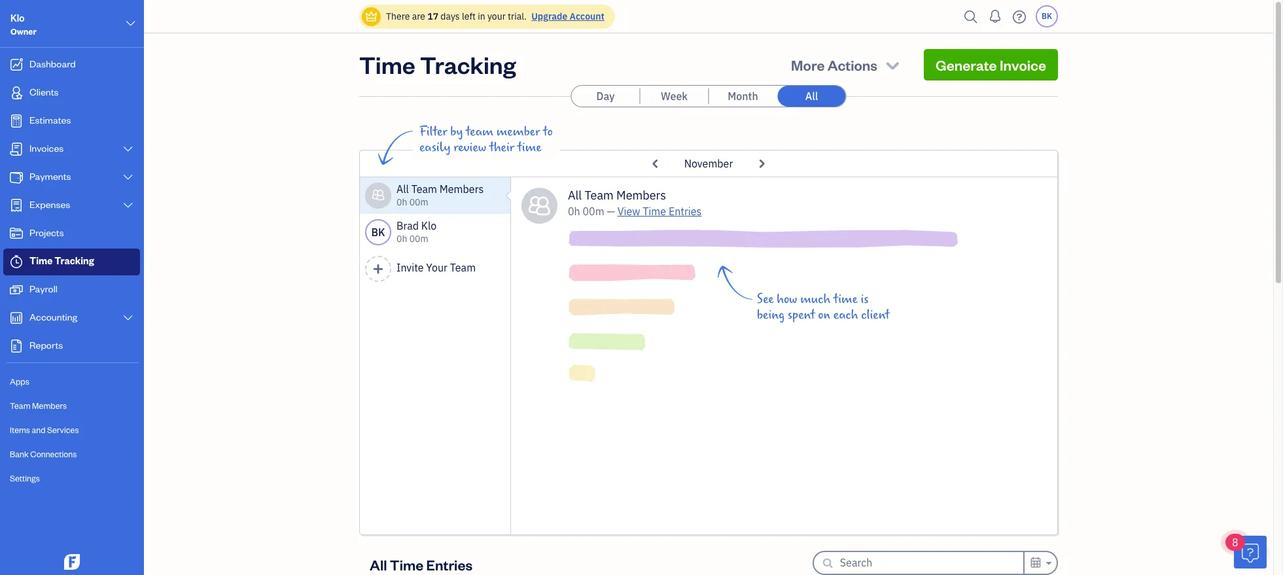Task type: describe. For each thing, give the bounding box(es) containing it.
items
[[10, 425, 30, 435]]

settings link
[[3, 467, 140, 490]]

bk inside bk dropdown button
[[1042, 11, 1053, 21]]

all for all team members 0h 00m
[[397, 183, 409, 196]]

accounting
[[29, 311, 77, 323]]

being
[[757, 308, 785, 323]]

their
[[490, 140, 515, 155]]

team inside 'link'
[[10, 401, 30, 411]]

connections
[[30, 449, 77, 460]]

team
[[466, 124, 494, 139]]

all for all team members 0h 00m — view time entries
[[568, 188, 582, 203]]

tracking inside time tracking link
[[54, 255, 94, 267]]

see
[[757, 292, 774, 307]]

to
[[543, 124, 553, 139]]

8
[[1233, 536, 1239, 549]]

generate
[[936, 56, 997, 74]]

0 horizontal spatial entries
[[427, 555, 473, 574]]

all for all time entries
[[370, 555, 387, 574]]

actions
[[828, 56, 878, 74]]

are
[[412, 10, 425, 22]]

members for all team members 0h 00m — view time entries
[[617, 188, 666, 203]]

17
[[428, 10, 439, 22]]

notifications image
[[985, 3, 1006, 29]]

how
[[777, 292, 798, 307]]

filter by team member to easily review their time
[[420, 124, 553, 155]]

caretdown image
[[1045, 556, 1052, 571]]

time tracking link
[[3, 249, 140, 276]]

resource center badge image
[[1235, 536, 1267, 569]]

items and services
[[10, 425, 79, 435]]

accounting link
[[3, 305, 140, 332]]

on
[[818, 308, 831, 323]]

0h inside brad klo 0h 00m
[[397, 233, 407, 245]]

invite your team
[[397, 261, 476, 274]]

trial.
[[508, 10, 527, 22]]

clients
[[29, 86, 59, 98]]

estimates link
[[3, 108, 140, 135]]

team inside button
[[450, 261, 476, 274]]

klo owner
[[10, 12, 37, 37]]

view
[[618, 205, 640, 218]]

bank connections link
[[3, 443, 140, 466]]

payments link
[[3, 164, 140, 191]]

all team members 0h 00m — view time entries
[[568, 188, 702, 218]]

month
[[728, 90, 758, 103]]

freshbooks image
[[62, 554, 82, 570]]

view time entries button
[[618, 204, 702, 219]]

dashboard image
[[9, 58, 24, 71]]

payments
[[29, 170, 71, 183]]

by
[[451, 124, 463, 139]]

clients link
[[3, 80, 140, 107]]

month link
[[709, 86, 777, 107]]

client
[[862, 308, 890, 323]]

days
[[441, 10, 460, 22]]

bank
[[10, 449, 29, 460]]

previous month image
[[647, 153, 665, 174]]

generate invoice button
[[924, 49, 1058, 81]]

users image
[[372, 188, 385, 204]]

estimate image
[[9, 115, 24, 128]]

time inside time tracking link
[[29, 255, 53, 267]]

see how much time is being spent on each client
[[757, 292, 890, 323]]

go to help image
[[1009, 7, 1030, 27]]

invoice
[[1000, 56, 1047, 74]]

week
[[661, 90, 688, 103]]

reports
[[29, 339, 63, 352]]

all for all
[[806, 90, 818, 103]]

easily
[[420, 140, 451, 155]]

chevrondown image
[[884, 56, 902, 74]]

0h for all team members 0h 00m
[[397, 196, 407, 208]]

all link
[[778, 86, 846, 107]]

reports link
[[3, 333, 140, 360]]

0h for all team members 0h 00m — view time entries
[[568, 205, 580, 218]]

member
[[497, 124, 540, 139]]

chevron large down image for expenses
[[122, 200, 134, 211]]

your
[[488, 10, 506, 22]]

search image
[[961, 7, 982, 27]]

upgrade account link
[[529, 10, 605, 22]]

and
[[32, 425, 46, 435]]

invite
[[397, 261, 424, 274]]

is
[[861, 292, 869, 307]]

dashboard link
[[3, 52, 140, 79]]



Task type: locate. For each thing, give the bounding box(es) containing it.
tracking down projects link
[[54, 255, 94, 267]]

team right your
[[450, 261, 476, 274]]

spent
[[788, 308, 815, 323]]

main element
[[0, 0, 177, 575]]

klo inside brad klo 0h 00m
[[421, 219, 437, 232]]

3 chevron large down image from the top
[[122, 313, 134, 323]]

1 horizontal spatial bk
[[1042, 11, 1053, 21]]

settings
[[10, 473, 40, 484]]

chevron large down image down payments link
[[122, 200, 134, 211]]

team
[[412, 183, 437, 196], [585, 188, 614, 203], [450, 261, 476, 274], [10, 401, 30, 411]]

members
[[440, 183, 484, 196], [617, 188, 666, 203], [32, 401, 67, 411]]

members up view on the top of the page
[[617, 188, 666, 203]]

dashboard
[[29, 58, 76, 70]]

00m inside all team members 0h 00m
[[410, 196, 429, 208]]

0 horizontal spatial bk
[[371, 226, 385, 239]]

1 horizontal spatial members
[[440, 183, 484, 196]]

invoices
[[29, 142, 64, 154]]

0h
[[397, 196, 407, 208], [568, 205, 580, 218], [397, 233, 407, 245]]

0 vertical spatial klo
[[10, 12, 25, 24]]

team members link
[[3, 395, 140, 418]]

time inside see how much time is being spent on each client
[[834, 292, 858, 307]]

bank connections
[[10, 449, 77, 460]]

00m up the brad
[[410, 196, 429, 208]]

time inside filter by team member to easily review their time
[[518, 140, 542, 155]]

all
[[806, 90, 818, 103], [397, 183, 409, 196], [568, 188, 582, 203], [370, 555, 387, 574]]

0h inside all team members 0h 00m
[[397, 196, 407, 208]]

payroll
[[29, 283, 58, 295]]

time tracking inside main element
[[29, 255, 94, 267]]

0 vertical spatial bk
[[1042, 11, 1053, 21]]

each
[[834, 308, 859, 323]]

brad klo 0h 00m
[[397, 219, 437, 245]]

00m down the brad
[[410, 233, 429, 245]]

chevron large down image for accounting
[[122, 313, 134, 323]]

klo up 'owner'
[[10, 12, 25, 24]]

items and services link
[[3, 419, 140, 442]]

invoice image
[[9, 143, 24, 156]]

time down the member
[[518, 140, 542, 155]]

chart image
[[9, 312, 24, 325]]

members inside all team members 0h 00m
[[440, 183, 484, 196]]

bk
[[1042, 11, 1053, 21], [371, 226, 385, 239]]

00m left —
[[583, 205, 605, 218]]

in
[[478, 10, 485, 22]]

payment image
[[9, 171, 24, 184]]

left
[[462, 10, 476, 22]]

00m for all team members 0h 00m
[[410, 196, 429, 208]]

0 vertical spatial time tracking
[[359, 49, 516, 80]]

1 vertical spatial chevron large down image
[[122, 200, 134, 211]]

0 vertical spatial entries
[[669, 205, 702, 218]]

chevron large down image inside payments link
[[122, 172, 134, 183]]

—
[[607, 205, 615, 218]]

project image
[[9, 227, 24, 240]]

Search text field
[[840, 552, 1024, 573]]

time tracking down projects link
[[29, 255, 94, 267]]

time tracking down 17
[[359, 49, 516, 80]]

projects
[[29, 226, 64, 239]]

1 horizontal spatial entries
[[669, 205, 702, 218]]

timer image
[[9, 255, 24, 268]]

there
[[386, 10, 410, 22]]

expenses link
[[3, 192, 140, 219]]

1 vertical spatial klo
[[421, 219, 437, 232]]

0h down the brad
[[397, 233, 407, 245]]

entries
[[669, 205, 702, 218], [427, 555, 473, 574]]

klo right the brad
[[421, 219, 437, 232]]

0 vertical spatial chevron large down image
[[122, 172, 134, 183]]

1 vertical spatial time
[[834, 292, 858, 307]]

1 horizontal spatial time tracking
[[359, 49, 516, 80]]

all team members 0h 00m
[[397, 183, 484, 208]]

review
[[454, 140, 487, 155]]

invite your team button
[[360, 251, 511, 287]]

owner
[[10, 26, 37, 37]]

0 vertical spatial chevron large down image
[[125, 16, 137, 31]]

members inside all team members 0h 00m — view time entries
[[617, 188, 666, 203]]

much
[[801, 292, 831, 307]]

bk left the brad
[[371, 226, 385, 239]]

more actions button
[[780, 49, 914, 81]]

team members
[[10, 401, 67, 411]]

client image
[[9, 86, 24, 99]]

more actions
[[791, 56, 878, 74]]

0 horizontal spatial members
[[32, 401, 67, 411]]

chevron large down image down invoices link
[[122, 172, 134, 183]]

1 vertical spatial time tracking
[[29, 255, 94, 267]]

report image
[[9, 340, 24, 353]]

0 horizontal spatial klo
[[10, 12, 25, 24]]

team inside all team members 0h 00m
[[412, 183, 437, 196]]

estimates
[[29, 114, 71, 126]]

0h inside all team members 0h 00m — view time entries
[[568, 205, 580, 218]]

chevron large down image for payments
[[122, 172, 134, 183]]

team up —
[[585, 188, 614, 203]]

bk right the go to help icon
[[1042, 11, 1053, 21]]

day
[[597, 90, 615, 103]]

projects link
[[3, 221, 140, 247]]

time
[[359, 49, 415, 80], [643, 205, 666, 218], [29, 255, 53, 267], [390, 555, 424, 574]]

2 vertical spatial chevron large down image
[[122, 313, 134, 323]]

time up each
[[834, 292, 858, 307]]

all inside all team members 0h 00m
[[397, 183, 409, 196]]

apps link
[[3, 371, 140, 393]]

klo
[[10, 12, 25, 24], [421, 219, 437, 232]]

team up the brad
[[412, 183, 437, 196]]

1 horizontal spatial time
[[834, 292, 858, 307]]

day link
[[572, 86, 640, 107]]

2 horizontal spatial members
[[617, 188, 666, 203]]

0 vertical spatial time
[[518, 140, 542, 155]]

1 vertical spatial entries
[[427, 555, 473, 574]]

1 vertical spatial chevron large down image
[[122, 144, 134, 154]]

all inside all team members 0h 00m — view time entries
[[568, 188, 582, 203]]

payroll link
[[3, 277, 140, 304]]

all time entries
[[370, 555, 473, 574]]

more
[[791, 56, 825, 74]]

chevron large down image
[[122, 172, 134, 183], [122, 200, 134, 211], [122, 313, 134, 323]]

next month image
[[753, 153, 770, 174]]

entries inside all team members 0h 00m — view time entries
[[669, 205, 702, 218]]

00m inside all team members 0h 00m — view time entries
[[583, 205, 605, 218]]

0 horizontal spatial time tracking
[[29, 255, 94, 267]]

upgrade
[[532, 10, 568, 22]]

members down review
[[440, 183, 484, 196]]

0 horizontal spatial time
[[518, 140, 542, 155]]

tracking down the left
[[420, 49, 516, 80]]

chevron large down image down payroll link
[[122, 313, 134, 323]]

bk button
[[1036, 5, 1058, 27]]

expense image
[[9, 199, 24, 212]]

crown image
[[365, 9, 378, 23]]

services
[[47, 425, 79, 435]]

members up items and services
[[32, 401, 67, 411]]

klo inside the klo owner
[[10, 12, 25, 24]]

chevron large down image
[[125, 16, 137, 31], [122, 144, 134, 154]]

there are 17 days left in your trial. upgrade account
[[386, 10, 605, 22]]

your
[[426, 261, 448, 274]]

tracking
[[420, 49, 516, 80], [54, 255, 94, 267]]

members inside 'link'
[[32, 401, 67, 411]]

week link
[[641, 86, 709, 107]]

time tracking
[[359, 49, 516, 80], [29, 255, 94, 267]]

00m for all team members 0h 00m — view time entries
[[583, 205, 605, 218]]

0 horizontal spatial tracking
[[54, 255, 94, 267]]

time
[[518, 140, 542, 155], [834, 292, 858, 307]]

1 horizontal spatial klo
[[421, 219, 437, 232]]

8 button
[[1226, 534, 1267, 569]]

0 vertical spatial tracking
[[420, 49, 516, 80]]

00m inside brad klo 0h 00m
[[410, 233, 429, 245]]

account
[[570, 10, 605, 22]]

members for all team members 0h 00m
[[440, 183, 484, 196]]

calendar image
[[1030, 555, 1042, 571]]

1 vertical spatial tracking
[[54, 255, 94, 267]]

1 chevron large down image from the top
[[122, 172, 134, 183]]

generate invoice
[[936, 56, 1047, 74]]

expenses
[[29, 198, 70, 211]]

money image
[[9, 283, 24, 297]]

1 vertical spatial bk
[[371, 226, 385, 239]]

0h up the brad
[[397, 196, 407, 208]]

2 chevron large down image from the top
[[122, 200, 134, 211]]

november
[[685, 157, 733, 170]]

brad
[[397, 219, 419, 232]]

time inside all team members 0h 00m — view time entries
[[643, 205, 666, 218]]

0h left —
[[568, 205, 580, 218]]

invoices link
[[3, 136, 140, 163]]

filter
[[420, 124, 448, 139]]

chevron large down image inside expenses 'link'
[[122, 200, 134, 211]]

team inside all team members 0h 00m — view time entries
[[585, 188, 614, 203]]

team up items on the left bottom of page
[[10, 401, 30, 411]]

00m
[[410, 196, 429, 208], [583, 205, 605, 218], [410, 233, 429, 245]]

apps
[[10, 376, 29, 387]]

plus image
[[372, 263, 384, 275]]

1 horizontal spatial tracking
[[420, 49, 516, 80]]



Task type: vqa. For each thing, say whether or not it's contained in the screenshot.
Fri 17
no



